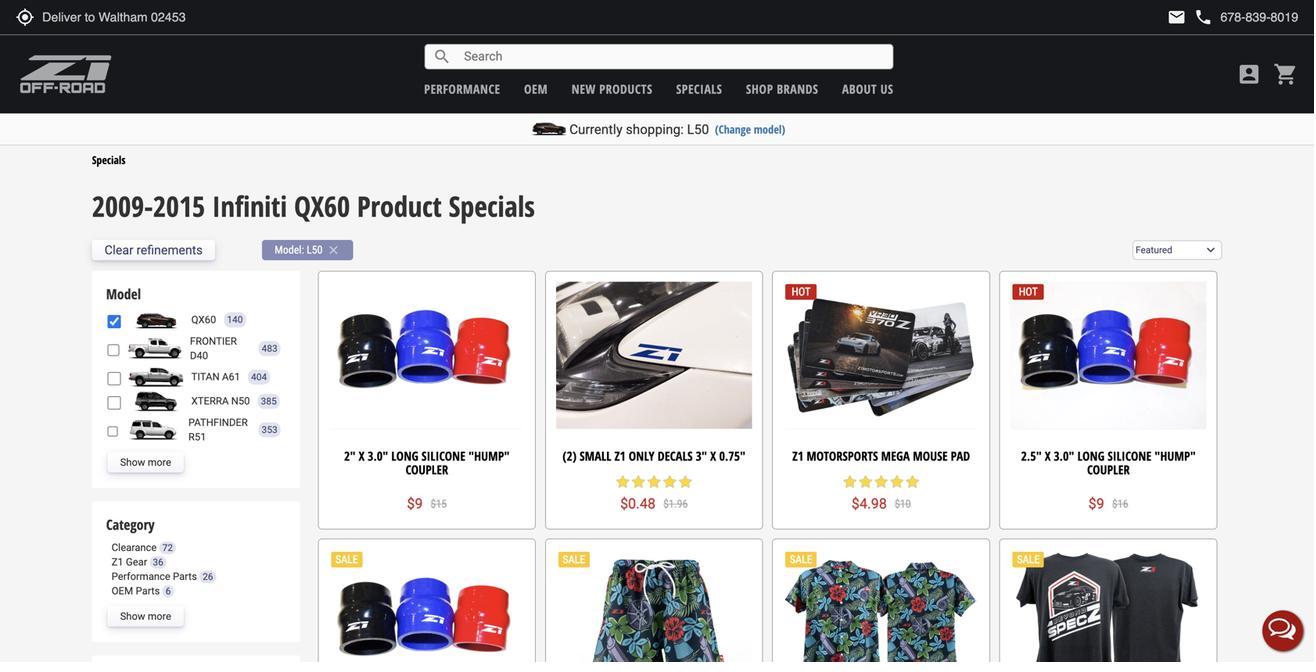 Task type: vqa. For each thing, say whether or not it's contained in the screenshot.
the bottommost Qx60
yes



Task type: describe. For each thing, give the bounding box(es) containing it.
about us
[[842, 81, 894, 97]]

353
[[262, 425, 278, 436]]

xterra n50
[[191, 396, 250, 407]]

show for model
[[120, 457, 145, 468]]

shop brands
[[746, 81, 819, 97]]

$1.96
[[664, 498, 688, 511]]

clear refinements button
[[92, 240, 215, 261]]

n50
[[231, 396, 250, 407]]

2 horizontal spatial z1
[[793, 448, 804, 465]]

model:
[[275, 244, 304, 257]]

gear
[[126, 557, 147, 568]]

search
[[433, 47, 452, 66]]

(change
[[715, 122, 751, 137]]

$9 $16
[[1089, 496, 1129, 512]]

6
[[166, 586, 171, 597]]

clear refinements
[[105, 243, 203, 258]]

1 horizontal spatial oem
[[524, 81, 548, 97]]

long
[[391, 448, 419, 465]]

shopping_cart
[[1274, 62, 1299, 87]]

star star star star star $4.98 $10
[[842, 474, 921, 512]]

show more for model
[[120, 457, 171, 468]]

motorsports
[[807, 448, 878, 465]]

performance
[[112, 571, 170, 583]]

0 horizontal spatial qx60
[[191, 314, 216, 326]]

x for 2.5"
[[1045, 448, 1051, 465]]

performance link
[[424, 81, 500, 97]]

specials link
[[92, 153, 126, 167]]

2.5" x 3.0" long silicone "hump" coupler
[[1021, 448, 1196, 479]]

36
[[153, 557, 163, 568]]

z1 motorsports mega mouse pad
[[793, 448, 970, 465]]

nissan xterra n50 2005 2006 2007 2008 2009 2010 2011 2012 2013 2014 2015 vq40de 4.0l s se x pro-4x offroad z1 off-road image
[[125, 392, 187, 412]]

r51
[[188, 431, 206, 443]]

us
[[881, 81, 894, 97]]

2" x 3.0" long silicone "hump" coupler
[[344, 448, 510, 479]]

l50 inside "model: l50 close"
[[307, 244, 323, 257]]

new products link
[[572, 81, 653, 97]]

404
[[251, 372, 267, 383]]

mail phone
[[1168, 8, 1213, 27]]

decals
[[658, 448, 693, 465]]

"hump" for 2" x 3.0" long silicone "hump" coupler
[[469, 448, 510, 465]]

0 vertical spatial parts
[[173, 571, 197, 583]]

small
[[580, 448, 612, 465]]

close
[[327, 243, 341, 257]]

Search search field
[[452, 45, 893, 69]]

3.0" for long
[[1054, 448, 1075, 465]]

2009-2015 infiniti qx60 product specials
[[92, 187, 535, 225]]

model)
[[754, 122, 786, 137]]

140
[[227, 315, 243, 326]]

silicone for long
[[1108, 448, 1152, 465]]

new
[[572, 81, 596, 97]]

2"
[[344, 448, 356, 465]]

(change model) link
[[715, 122, 786, 137]]

(2) small z1 only decals 3" x 0.75"
[[563, 448, 746, 465]]

currently
[[570, 122, 623, 137]]

category clearance 72 z1 gear 36 performance parts 26 oem parts 6
[[106, 516, 213, 597]]

show more button for model
[[108, 453, 184, 473]]

6 star from the left
[[842, 474, 858, 490]]

3 star from the left
[[646, 474, 662, 490]]

shop brands link
[[746, 81, 819, 97]]

infiniti qx60 l50 2013 2014 2015 2016 2017 2018 2019 2020 vq35de vq35dd 3.5l z1 off-road image
[[125, 310, 187, 330]]

$9 $15
[[407, 496, 447, 512]]

clear
[[105, 243, 133, 258]]

5 star from the left
[[678, 474, 693, 490]]

nissan titan xd h61 2016 2017 2018 2019 2020 cummins diesel z1 off-road image
[[125, 367, 187, 388]]

coupler for long
[[1087, 462, 1130, 479]]

mail
[[1168, 8, 1186, 27]]

star star star star star $0.48 $1.96
[[615, 474, 693, 512]]

z1 motorsports logo image
[[20, 55, 112, 94]]

x for 2"
[[359, 448, 365, 465]]

$15
[[431, 498, 447, 511]]

refinements
[[136, 243, 203, 258]]

products
[[599, 81, 653, 97]]

$9 for long
[[1089, 496, 1105, 512]]

mail link
[[1168, 8, 1186, 27]]

nissan frontier d40 2005 2006 2007 2008 2009 2010 2011 2012 2013 2014 2015 2016 2017 2018 2019 2020 2021 vq40de vq38dd qr25de 4.0l 3.8l 2.5l s se sl sv le xe pro-4x offroad z1 off-road image
[[124, 339, 186, 359]]

frontier d40
[[190, 335, 237, 362]]

mouse
[[913, 448, 948, 465]]

performance
[[424, 81, 500, 97]]

$10
[[895, 498, 911, 511]]

more for category
[[148, 611, 171, 623]]

pathfinder r51
[[188, 417, 248, 443]]



Task type: locate. For each thing, give the bounding box(es) containing it.
0 vertical spatial show more button
[[108, 453, 184, 473]]

more
[[148, 457, 171, 468], [148, 611, 171, 623]]

show more for category
[[120, 611, 171, 623]]

1 vertical spatial specials
[[449, 187, 535, 225]]

1 show more from the top
[[120, 457, 171, 468]]

shopping_cart link
[[1270, 62, 1299, 87]]

l50 left the close
[[307, 244, 323, 257]]

titan
[[191, 371, 220, 383]]

coupler up $9 $16
[[1087, 462, 1130, 479]]

brands
[[777, 81, 819, 97]]

show more button down nissan pathfinder r51 2005 2006 2007 2008 2009 2010 2011 2012 vq40de vk56de 4.0l 5.6l s sl sv se le xe z1 off-road image
[[108, 453, 184, 473]]

l50
[[687, 122, 709, 137], [307, 244, 323, 257]]

1 $9 from the left
[[407, 496, 423, 512]]

coupler
[[406, 462, 448, 479], [1087, 462, 1130, 479]]

a61
[[222, 371, 240, 383]]

long
[[1078, 448, 1105, 465]]

0 vertical spatial more
[[148, 457, 171, 468]]

1 show from the top
[[120, 457, 145, 468]]

oem link
[[524, 81, 548, 97]]

1 vertical spatial show
[[120, 611, 145, 623]]

x right the 2.5"
[[1045, 448, 1051, 465]]

1 vertical spatial show more button
[[108, 607, 184, 627]]

oem left new
[[524, 81, 548, 97]]

1 horizontal spatial parts
[[173, 571, 197, 583]]

z1 inside category clearance 72 z1 gear 36 performance parts 26 oem parts 6
[[112, 557, 123, 568]]

0 vertical spatial show more
[[120, 457, 171, 468]]

show more button
[[108, 453, 184, 473], [108, 607, 184, 627]]

pad
[[951, 448, 970, 465]]

1 vertical spatial parts
[[136, 586, 160, 597]]

0 horizontal spatial parts
[[136, 586, 160, 597]]

phone link
[[1194, 8, 1299, 27]]

show for category
[[120, 611, 145, 623]]

xterra
[[191, 396, 229, 407]]

0 vertical spatial oem
[[524, 81, 548, 97]]

1 horizontal spatial specials
[[449, 187, 535, 225]]

star
[[615, 474, 631, 490], [631, 474, 646, 490], [646, 474, 662, 490], [662, 474, 678, 490], [678, 474, 693, 490], [842, 474, 858, 490], [858, 474, 874, 490], [874, 474, 889, 490], [889, 474, 905, 490], [905, 474, 921, 490]]

26
[[203, 572, 213, 583]]

1 show more button from the top
[[108, 453, 184, 473]]

nissan pathfinder r51 2005 2006 2007 2008 2009 2010 2011 2012 vq40de vk56de 4.0l 5.6l s sl sv se le xe z1 off-road image
[[122, 420, 185, 440]]

1 "hump" from the left
[[469, 448, 510, 465]]

model: l50 close
[[275, 243, 341, 257]]

account_box link
[[1233, 62, 1266, 87]]

x right 2"
[[359, 448, 365, 465]]

my_location
[[16, 8, 34, 27]]

0 horizontal spatial coupler
[[406, 462, 448, 479]]

1 horizontal spatial qx60
[[294, 187, 350, 225]]

1 vertical spatial qx60
[[191, 314, 216, 326]]

8 star from the left
[[874, 474, 889, 490]]

1 horizontal spatial l50
[[687, 122, 709, 137]]

model
[[106, 285, 141, 304]]

2.5"
[[1021, 448, 1042, 465]]

show more down nissan pathfinder r51 2005 2006 2007 2008 2009 2010 2011 2012 vq40de vk56de 4.0l 5.6l s sl sv se le xe z1 off-road image
[[120, 457, 171, 468]]

$9 left $16
[[1089, 496, 1105, 512]]

parts down performance
[[136, 586, 160, 597]]

qx60 up the close
[[294, 187, 350, 225]]

1 star from the left
[[615, 474, 631, 490]]

about
[[842, 81, 877, 97]]

parts
[[173, 571, 197, 583], [136, 586, 160, 597]]

more down 6
[[148, 611, 171, 623]]

2 "hump" from the left
[[1155, 448, 1196, 465]]

1 silicone from the left
[[422, 448, 466, 465]]

show more down 6
[[120, 611, 171, 623]]

0 horizontal spatial specials
[[92, 153, 126, 167]]

1 x from the left
[[359, 448, 365, 465]]

(2)
[[563, 448, 577, 465]]

1 horizontal spatial x
[[1045, 448, 1051, 465]]

x inside 2" x 3.0" long silicone "hump" coupler
[[359, 448, 365, 465]]

$9 for long
[[407, 496, 423, 512]]

2 $9 from the left
[[1089, 496, 1105, 512]]

3.0" for long
[[368, 448, 388, 465]]

None checkbox
[[108, 315, 121, 328], [108, 425, 118, 439], [108, 315, 121, 328], [108, 425, 118, 439]]

72
[[162, 543, 173, 554]]

1 more from the top
[[148, 457, 171, 468]]

$0.48
[[620, 496, 656, 512]]

x inside 2.5" x 3.0" long silicone "hump" coupler
[[1045, 448, 1051, 465]]

x
[[359, 448, 365, 465], [1045, 448, 1051, 465]]

pathfinder
[[188, 417, 248, 429]]

2 show from the top
[[120, 611, 145, 623]]

None checkbox
[[108, 344, 120, 357], [108, 372, 121, 386], [108, 397, 121, 410], [108, 344, 120, 357], [108, 372, 121, 386], [108, 397, 121, 410]]

2 coupler from the left
[[1087, 462, 1130, 479]]

z1 left only
[[615, 448, 626, 465]]

shop
[[746, 81, 774, 97]]

$16
[[1112, 498, 1129, 511]]

mega
[[881, 448, 910, 465]]

qx60 up the frontier at bottom left
[[191, 314, 216, 326]]

specials
[[676, 81, 722, 97]]

z1
[[615, 448, 626, 465], [793, 448, 804, 465], [112, 557, 123, 568]]

3.0" inside 2" x 3.0" long silicone "hump" coupler
[[368, 448, 388, 465]]

oem
[[524, 81, 548, 97], [112, 586, 133, 597]]

x
[[710, 448, 716, 465]]

oem down performance
[[112, 586, 133, 597]]

$4.98
[[852, 496, 887, 512]]

1 horizontal spatial coupler
[[1087, 462, 1130, 479]]

1 vertical spatial oem
[[112, 586, 133, 597]]

silicone inside 2.5" x 3.0" long silicone "hump" coupler
[[1108, 448, 1152, 465]]

2 show more button from the top
[[108, 607, 184, 627]]

show down nissan pathfinder r51 2005 2006 2007 2008 2009 2010 2011 2012 vq40de vk56de 4.0l 5.6l s sl sv se le xe z1 off-road image
[[120, 457, 145, 468]]

frontier
[[190, 335, 237, 347]]

about us link
[[842, 81, 894, 97]]

0 horizontal spatial z1
[[112, 557, 123, 568]]

show more button for category
[[108, 607, 184, 627]]

2 3.0" from the left
[[1054, 448, 1075, 465]]

483
[[262, 343, 278, 354]]

0 vertical spatial specials
[[92, 153, 126, 167]]

"hump" inside 2" x 3.0" long silicone "hump" coupler
[[469, 448, 510, 465]]

l50 left the (change
[[687, 122, 709, 137]]

4 star from the left
[[662, 474, 678, 490]]

"hump" for 2.5" x 3.0" long silicone "hump" coupler
[[1155, 448, 1196, 465]]

parts left 26
[[173, 571, 197, 583]]

385
[[261, 396, 277, 407]]

0 horizontal spatial oem
[[112, 586, 133, 597]]

phone
[[1194, 8, 1213, 27]]

9 star from the left
[[889, 474, 905, 490]]

2 star from the left
[[631, 474, 646, 490]]

show more button down 6
[[108, 607, 184, 627]]

show more
[[120, 457, 171, 468], [120, 611, 171, 623]]

show down performance
[[120, 611, 145, 623]]

clearance
[[112, 542, 157, 554]]

$9 left $15
[[407, 496, 423, 512]]

2015
[[153, 187, 205, 225]]

coupler inside 2" x 3.0" long silicone "hump" coupler
[[406, 462, 448, 479]]

silicone for long
[[422, 448, 466, 465]]

0 horizontal spatial "hump"
[[469, 448, 510, 465]]

only
[[629, 448, 655, 465]]

qx60
[[294, 187, 350, 225], [191, 314, 216, 326]]

infiniti
[[212, 187, 287, 225]]

2 x from the left
[[1045, 448, 1051, 465]]

1 vertical spatial show more
[[120, 611, 171, 623]]

silicone inside 2" x 3.0" long silicone "hump" coupler
[[422, 448, 466, 465]]

1 horizontal spatial z1
[[615, 448, 626, 465]]

1 horizontal spatial $9
[[1089, 496, 1105, 512]]

more down nissan pathfinder r51 2005 2006 2007 2008 2009 2010 2011 2012 vq40de vk56de 4.0l 5.6l s sl sv se le xe z1 off-road image
[[148, 457, 171, 468]]

0 vertical spatial qx60
[[294, 187, 350, 225]]

2 show more from the top
[[120, 611, 171, 623]]

2 silicone from the left
[[1108, 448, 1152, 465]]

coupler for long
[[406, 462, 448, 479]]

10 star from the left
[[905, 474, 921, 490]]

3.0" inside 2.5" x 3.0" long silicone "hump" coupler
[[1054, 448, 1075, 465]]

product
[[357, 187, 442, 225]]

oem inside category clearance 72 z1 gear 36 performance parts 26 oem parts 6
[[112, 586, 133, 597]]

0 horizontal spatial x
[[359, 448, 365, 465]]

coupler inside 2.5" x 3.0" long silicone "hump" coupler
[[1087, 462, 1130, 479]]

account_box
[[1237, 62, 1262, 87]]

1 horizontal spatial "hump"
[[1155, 448, 1196, 465]]

"hump" inside 2.5" x 3.0" long silicone "hump" coupler
[[1155, 448, 1196, 465]]

d40
[[190, 350, 208, 362]]

1 horizontal spatial 3.0"
[[1054, 448, 1075, 465]]

0 horizontal spatial silicone
[[422, 448, 466, 465]]

z1 left gear at the left bottom of the page
[[112, 557, 123, 568]]

show
[[120, 457, 145, 468], [120, 611, 145, 623]]

2 more from the top
[[148, 611, 171, 623]]

titan a61
[[191, 371, 240, 383]]

category
[[106, 516, 155, 535]]

3.0"
[[368, 448, 388, 465], [1054, 448, 1075, 465]]

more for model
[[148, 457, 171, 468]]

specials link
[[676, 81, 722, 97]]

3"
[[696, 448, 707, 465]]

0 horizontal spatial l50
[[307, 244, 323, 257]]

1 coupler from the left
[[406, 462, 448, 479]]

0 vertical spatial show
[[120, 457, 145, 468]]

"hump"
[[469, 448, 510, 465], [1155, 448, 1196, 465]]

silicone
[[422, 448, 466, 465], [1108, 448, 1152, 465]]

7 star from the left
[[858, 474, 874, 490]]

1 horizontal spatial silicone
[[1108, 448, 1152, 465]]

coupler up $9 $15
[[406, 462, 448, 479]]

new products
[[572, 81, 653, 97]]

currently shopping: l50 (change model)
[[570, 122, 786, 137]]

z1 left motorsports
[[793, 448, 804, 465]]

1 3.0" from the left
[[368, 448, 388, 465]]

0 horizontal spatial 3.0"
[[368, 448, 388, 465]]

1 vertical spatial l50
[[307, 244, 323, 257]]

0 horizontal spatial $9
[[407, 496, 423, 512]]

0.75"
[[719, 448, 746, 465]]

0 vertical spatial l50
[[687, 122, 709, 137]]

shopping:
[[626, 122, 684, 137]]

$9
[[407, 496, 423, 512], [1089, 496, 1105, 512]]

2009-
[[92, 187, 153, 225]]

1 vertical spatial more
[[148, 611, 171, 623]]



